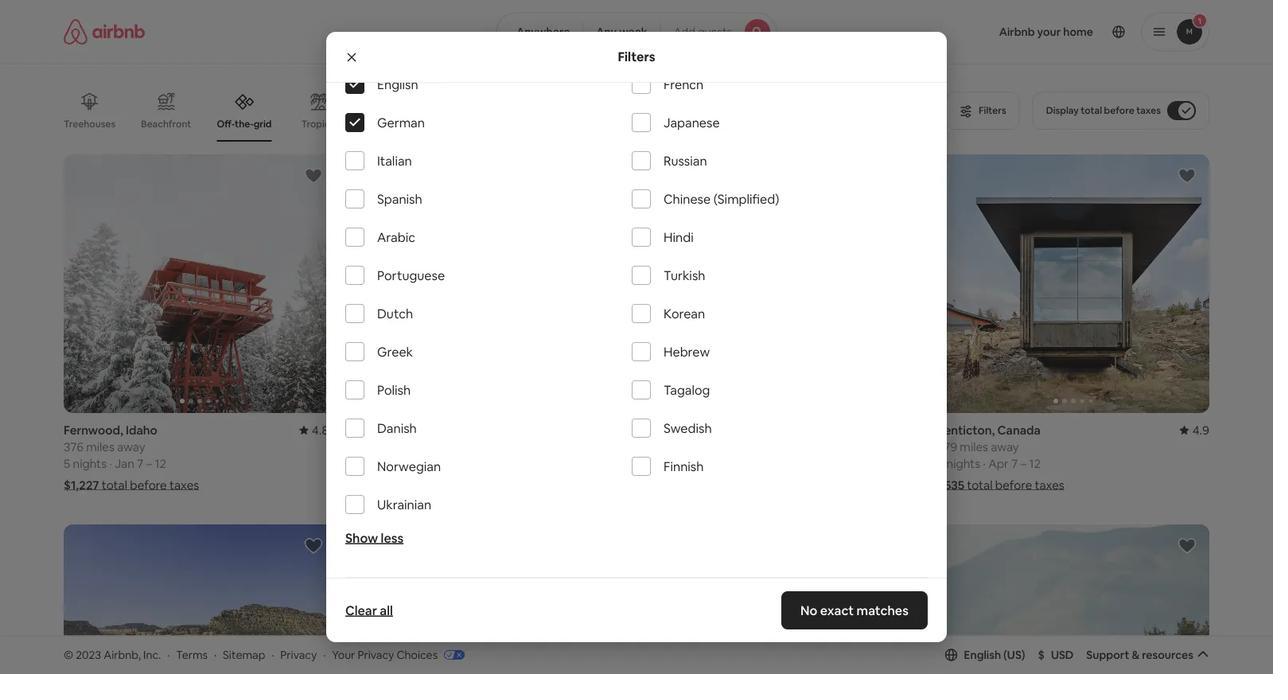 Task type: describe. For each thing, give the bounding box(es) containing it.
group containing off-the-grid
[[64, 80, 961, 142]]

$535
[[937, 477, 965, 492]]

italian
[[377, 152, 412, 169]]

$1,623
[[355, 477, 391, 492]]

rooms
[[374, 118, 405, 130]]

· inside nevada city, california 381 miles away 5 nights · nov 3 – 8 $912
[[692, 455, 695, 471]]

english for english
[[377, 76, 418, 92]]

3
[[722, 455, 728, 471]]

guests
[[698, 25, 732, 39]]

homes
[[931, 118, 961, 130]]

ukrainian
[[377, 496, 431, 513]]

8
[[739, 455, 746, 471]]

fernwood, idaho 376 miles away 5 nights · jan 7 – 12 $1,227 total before taxes
[[64, 422, 199, 492]]

livingston,
[[355, 422, 416, 438]]

5 for 611
[[355, 455, 361, 471]]

apr
[[988, 455, 1009, 471]]

clear
[[345, 602, 377, 618]]

away for fernwood,
[[117, 439, 145, 454]]

display total before taxes
[[1046, 104, 1161, 117]]

(simplified)
[[714, 191, 779, 207]]

views
[[689, 118, 715, 130]]

treehouses
[[64, 118, 116, 130]]

no
[[801, 602, 818, 618]]

4.88 out of 5 average rating image
[[299, 422, 336, 438]]

7 for jan
[[137, 455, 143, 471]]

(us)
[[1004, 648, 1025, 662]]

clear all
[[345, 602, 393, 618]]

© 2023 airbnb, inc. ·
[[64, 647, 170, 662]]

montana
[[419, 422, 468, 438]]

nevada city, california 381 miles away 5 nights · nov 3 – 8 $912
[[646, 422, 773, 492]]

add to wishlist: fernwood, idaho image
[[304, 166, 323, 185]]

show less button
[[345, 530, 404, 546]]

your privacy choices
[[332, 647, 438, 662]]

away for penticton,
[[991, 439, 1019, 454]]

choices
[[397, 647, 438, 662]]

livingston, montana 611 miles away 5 nights · nov 26 – dec 1 $1,623
[[355, 422, 485, 492]]

any week button
[[583, 13, 661, 51]]

chinese (simplified)
[[664, 191, 779, 207]]

show map
[[600, 577, 654, 592]]

support & resources
[[1086, 648, 1194, 662]]

all
[[380, 602, 393, 618]]

before for fernwood, idaho 376 miles away 5 nights · jan 7 – 12 $1,227 total before taxes
[[130, 477, 167, 492]]

nov inside nevada city, california 381 miles away 5 nights · nov 3 – 8 $912
[[697, 455, 719, 471]]

381
[[646, 439, 665, 454]]

1 privacy from the left
[[280, 647, 317, 662]]

less
[[381, 530, 404, 546]]

no exact matches
[[801, 602, 909, 618]]

show for show map
[[600, 577, 628, 592]]

clear all button
[[337, 594, 401, 626]]

&
[[1132, 648, 1140, 662]]

any
[[596, 25, 617, 39]]

· right "terms" link
[[214, 647, 217, 662]]

none search field containing anywhere
[[496, 13, 777, 51]]

nov inside "livingston, montana 611 miles away 5 nights · nov 26 – dec 1 $1,623"
[[406, 455, 428, 471]]

away for livingston,
[[405, 439, 434, 454]]

the-
[[235, 118, 254, 130]]

beachfront
[[141, 118, 191, 130]]

nights inside nevada city, california 381 miles away 5 nights · nov 3 – 8 $912
[[655, 455, 689, 471]]

add guests button
[[660, 13, 777, 51]]

total for fernwood, idaho 376 miles away 5 nights · jan 7 – 12 $1,227 total before taxes
[[102, 477, 127, 492]]

· right inc.
[[167, 647, 170, 662]]

idaho
[[126, 422, 157, 438]]

tropical
[[301, 118, 337, 130]]

2 privacy from the left
[[358, 647, 394, 662]]

sitemap
[[223, 647, 265, 662]]

miles for 611
[[374, 439, 403, 454]]

©
[[64, 647, 73, 662]]

tagalog
[[664, 382, 710, 398]]

historical
[[887, 118, 929, 130]]

add to wishlist: penticton, canada image
[[1178, 166, 1197, 185]]

english (us)
[[964, 648, 1025, 662]]

before for penticton, canada 379 miles away 5 nights · apr 7 – 12 $535 total before taxes
[[995, 477, 1032, 492]]

hebrew
[[664, 343, 710, 360]]

nights for 611
[[364, 455, 398, 471]]

· inside fernwood, idaho 376 miles away 5 nights · jan 7 – 12 $1,227 total before taxes
[[109, 455, 112, 471]]

norwegian
[[377, 458, 441, 474]]

$
[[1038, 648, 1045, 662]]

sitemap link
[[223, 647, 265, 662]]

canada
[[998, 422, 1041, 438]]

4.88
[[312, 422, 336, 438]]

resources
[[1142, 648, 1194, 662]]

anywhere
[[516, 25, 570, 39]]

nevada
[[646, 422, 689, 438]]

anywhere button
[[496, 13, 584, 51]]

usd
[[1051, 648, 1074, 662]]

add
[[674, 25, 695, 39]]

– inside nevada city, california 381 miles away 5 nights · nov 3 – 8 $912
[[731, 455, 737, 471]]

show map button
[[584, 565, 689, 604]]

swedish
[[664, 420, 712, 436]]

12 for apr 7 – 12
[[1029, 455, 1041, 471]]

miles for 376
[[86, 439, 114, 454]]

terms
[[176, 647, 208, 662]]

· left the privacy link
[[272, 647, 274, 662]]

inc.
[[143, 647, 161, 662]]

taxes for penticton, canada 379 miles away 5 nights · apr 7 – 12 $535 total before taxes
[[1035, 477, 1065, 492]]

polish
[[377, 382, 411, 398]]

terms link
[[176, 647, 208, 662]]

your
[[332, 647, 355, 662]]

· left your
[[323, 647, 326, 662]]

taxes inside button
[[1136, 104, 1161, 117]]

1
[[480, 455, 485, 471]]

7 for apr
[[1011, 455, 1018, 471]]

taxes for fernwood, idaho 376 miles away 5 nights · jan 7 – 12 $1,227 total before taxes
[[169, 477, 199, 492]]

376
[[64, 439, 83, 454]]

total inside button
[[1081, 104, 1102, 117]]

miles inside nevada city, california 381 miles away 5 nights · nov 3 – 8 $912
[[667, 439, 696, 454]]

airbnb,
[[104, 647, 141, 662]]



Task type: vqa. For each thing, say whether or not it's contained in the screenshot.
©
yes



Task type: locate. For each thing, give the bounding box(es) containing it.
$ usd
[[1038, 648, 1074, 662]]

5 down 381
[[646, 455, 653, 471]]

– for fernwood,
[[146, 455, 152, 471]]

dutch
[[377, 305, 413, 322]]

1 horizontal spatial taxes
[[1035, 477, 1065, 492]]

12
[[155, 455, 166, 471], [1029, 455, 1041, 471]]

1 5 from the left
[[64, 455, 70, 471]]

japanese
[[664, 114, 720, 131]]

support & resources button
[[1086, 648, 1210, 662]]

away up jan on the bottom of page
[[117, 439, 145, 454]]

show inside filters dialog
[[345, 530, 378, 546]]

– for penticton,
[[1021, 455, 1026, 471]]

1 horizontal spatial 7
[[1011, 455, 1018, 471]]

nights for 379
[[947, 455, 980, 471]]

12 inside fernwood, idaho 376 miles away 5 nights · jan 7 – 12 $1,227 total before taxes
[[155, 455, 166, 471]]

5 down 379
[[937, 455, 944, 471]]

spanish
[[377, 191, 422, 207]]

show left map at bottom
[[600, 577, 628, 592]]

portuguese
[[377, 267, 445, 283]]

1 horizontal spatial before
[[995, 477, 1032, 492]]

before inside button
[[1104, 104, 1134, 117]]

– for livingston,
[[447, 455, 453, 471]]

away
[[117, 439, 145, 454], [405, 439, 434, 454], [698, 439, 726, 454], [991, 439, 1019, 454]]

4.9
[[1193, 422, 1210, 438]]

0 vertical spatial show
[[345, 530, 378, 546]]

611
[[355, 439, 372, 454]]

nights inside "livingston, montana 611 miles away 5 nights · nov 26 – dec 1 $1,623"
[[364, 455, 398, 471]]

12 inside penticton, canada 379 miles away 5 nights · apr 7 – 12 $535 total before taxes
[[1029, 455, 1041, 471]]

– inside fernwood, idaho 376 miles away 5 nights · jan 7 – 12 $1,227 total before taxes
[[146, 455, 152, 471]]

5 down "376"
[[64, 455, 70, 471]]

5 inside fernwood, idaho 376 miles away 5 nights · jan 7 – 12 $1,227 total before taxes
[[64, 455, 70, 471]]

amazing views
[[647, 118, 715, 130]]

1 horizontal spatial english
[[964, 648, 1001, 662]]

week
[[619, 25, 648, 39]]

4 5 from the left
[[937, 455, 944, 471]]

2 5 from the left
[[355, 455, 361, 471]]

group
[[64, 80, 961, 142], [64, 154, 336, 413], [355, 154, 627, 413], [646, 154, 918, 413], [937, 154, 1210, 413], [64, 524, 336, 674], [355, 524, 627, 674], [646, 524, 918, 674], [937, 524, 1210, 674]]

nights down 379
[[947, 455, 980, 471]]

4 miles from the left
[[960, 439, 988, 454]]

miles inside penticton, canada 379 miles away 5 nights · apr 7 – 12 $535 total before taxes
[[960, 439, 988, 454]]

nights inside fernwood, idaho 376 miles away 5 nights · jan 7 – 12 $1,227 total before taxes
[[73, 455, 107, 471]]

nights up $1,623
[[364, 455, 398, 471]]

1 – from the left
[[146, 455, 152, 471]]

– right 26
[[447, 455, 453, 471]]

add guests
[[674, 25, 732, 39]]

display total before taxes button
[[1033, 92, 1210, 130]]

1 horizontal spatial 12
[[1029, 455, 1041, 471]]

· left 3
[[692, 455, 695, 471]]

7
[[137, 455, 143, 471], [1011, 455, 1018, 471]]

3 – from the left
[[731, 455, 737, 471]]

map
[[631, 577, 654, 592]]

taxes inside fernwood, idaho 376 miles away 5 nights · jan 7 – 12 $1,227 total before taxes
[[169, 477, 199, 492]]

away inside nevada city, california 381 miles away 5 nights · nov 3 – 8 $912
[[698, 439, 726, 454]]

· inside "livingston, montana 611 miles away 5 nights · nov 26 – dec 1 $1,623"
[[401, 455, 403, 471]]

matches
[[857, 602, 909, 618]]

total inside penticton, canada 379 miles away 5 nights · apr 7 – 12 $535 total before taxes
[[967, 477, 993, 492]]

1 12 from the left
[[155, 455, 166, 471]]

turkish
[[664, 267, 705, 283]]

penticton, canada 379 miles away 5 nights · apr 7 – 12 $535 total before taxes
[[937, 422, 1065, 492]]

0 horizontal spatial nov
[[406, 455, 428, 471]]

total inside fernwood, idaho 376 miles away 5 nights · jan 7 – 12 $1,227 total before taxes
[[102, 477, 127, 492]]

hindi
[[664, 229, 694, 245]]

0 vertical spatial english
[[377, 76, 418, 92]]

1 vertical spatial show
[[600, 577, 628, 592]]

your privacy choices link
[[332, 647, 465, 663]]

3 5 from the left
[[646, 455, 653, 471]]

nov
[[406, 455, 428, 471], [697, 455, 719, 471]]

before inside penticton, canada 379 miles away 5 nights · apr 7 – 12 $535 total before taxes
[[995, 477, 1032, 492]]

2 nights from the left
[[364, 455, 398, 471]]

any week
[[596, 25, 648, 39]]

before inside fernwood, idaho 376 miles away 5 nights · jan 7 – 12 $1,227 total before taxes
[[130, 477, 167, 492]]

away up apr
[[991, 439, 1019, 454]]

german
[[377, 114, 425, 131]]

jan
[[115, 455, 134, 471]]

$912
[[646, 477, 672, 492]]

total down jan on the bottom of page
[[102, 477, 127, 492]]

privacy left your
[[280, 647, 317, 662]]

5 for 376
[[64, 455, 70, 471]]

filters
[[618, 49, 655, 65]]

profile element
[[796, 0, 1210, 64]]

–
[[146, 455, 152, 471], [447, 455, 453, 471], [731, 455, 737, 471], [1021, 455, 1026, 471]]

0 horizontal spatial total
[[102, 477, 127, 492]]

1 horizontal spatial show
[[600, 577, 628, 592]]

4 – from the left
[[1021, 455, 1026, 471]]

greek
[[377, 343, 413, 360]]

0 horizontal spatial show
[[345, 530, 378, 546]]

penticton,
[[937, 422, 995, 438]]

0 horizontal spatial 12
[[155, 455, 166, 471]]

$1,227
[[64, 477, 99, 492]]

· left jan on the bottom of page
[[109, 455, 112, 471]]

off-
[[217, 118, 235, 130]]

nights for 376
[[73, 455, 107, 471]]

off-the-grid
[[217, 118, 272, 130]]

miles down livingston,
[[374, 439, 403, 454]]

show inside button
[[600, 577, 628, 592]]

0 horizontal spatial 7
[[137, 455, 143, 471]]

1 7 from the left
[[137, 455, 143, 471]]

– right jan on the bottom of page
[[146, 455, 152, 471]]

$1,623 button
[[355, 477, 491, 492]]

miles
[[86, 439, 114, 454], [374, 439, 403, 454], [667, 439, 696, 454], [960, 439, 988, 454]]

finnish
[[664, 458, 704, 474]]

miles down fernwood,
[[86, 439, 114, 454]]

english for english (us)
[[964, 648, 1001, 662]]

2 12 from the left
[[1029, 455, 1041, 471]]

4 nights from the left
[[947, 455, 980, 471]]

4 away from the left
[[991, 439, 1019, 454]]

5 inside penticton, canada 379 miles away 5 nights · apr 7 – 12 $535 total before taxes
[[937, 455, 944, 471]]

5 down "611"
[[355, 455, 361, 471]]

0 horizontal spatial before
[[130, 477, 167, 492]]

3 nights from the left
[[655, 455, 689, 471]]

show
[[345, 530, 378, 546], [600, 577, 628, 592]]

nights down 381
[[655, 455, 689, 471]]

· up '$1,623' button
[[401, 455, 403, 471]]

1 horizontal spatial nov
[[697, 455, 719, 471]]

1 horizontal spatial privacy
[[358, 647, 394, 662]]

nights up $1,227
[[73, 455, 107, 471]]

1 nights from the left
[[73, 455, 107, 471]]

california
[[719, 422, 773, 438]]

show left less
[[345, 530, 378, 546]]

– right apr
[[1021, 455, 1026, 471]]

5
[[64, 455, 70, 471], [355, 455, 361, 471], [646, 455, 653, 471], [937, 455, 944, 471]]

russian
[[664, 152, 707, 169]]

privacy link
[[280, 647, 317, 662]]

arabic
[[377, 229, 415, 245]]

2 7 from the left
[[1011, 455, 1018, 471]]

city,
[[691, 422, 717, 438]]

1 horizontal spatial total
[[967, 477, 993, 492]]

miles inside "livingston, montana 611 miles away 5 nights · nov 26 – dec 1 $1,623"
[[374, 439, 403, 454]]

nights
[[73, 455, 107, 471], [364, 455, 398, 471], [655, 455, 689, 471], [947, 455, 980, 471]]

12 right jan on the bottom of page
[[155, 455, 166, 471]]

english left (us) at the right bottom
[[964, 648, 1001, 662]]

chinese
[[664, 191, 711, 207]]

1 away from the left
[[117, 439, 145, 454]]

0 horizontal spatial taxes
[[169, 477, 199, 492]]

danish
[[377, 420, 417, 436]]

– right 3
[[731, 455, 737, 471]]

before down apr
[[995, 477, 1032, 492]]

2 miles from the left
[[374, 439, 403, 454]]

12 right apr
[[1029, 455, 1041, 471]]

add to wishlist: escalante, utah image
[[304, 536, 323, 555]]

2 away from the left
[[405, 439, 434, 454]]

taxes inside penticton, canada 379 miles away 5 nights · apr 7 – 12 $535 total before taxes
[[1035, 477, 1065, 492]]

7 inside penticton, canada 379 miles away 5 nights · apr 7 – 12 $535 total before taxes
[[1011, 455, 1018, 471]]

7 right jan on the bottom of page
[[137, 455, 143, 471]]

2 horizontal spatial taxes
[[1136, 104, 1161, 117]]

show less
[[345, 530, 404, 546]]

before right display
[[1104, 104, 1134, 117]]

nights inside penticton, canada 379 miles away 5 nights · apr 7 – 12 $535 total before taxes
[[947, 455, 980, 471]]

nov left 3
[[697, 455, 719, 471]]

privacy
[[280, 647, 317, 662], [358, 647, 394, 662]]

before
[[1104, 104, 1134, 117], [130, 477, 167, 492], [995, 477, 1032, 492]]

3 away from the left
[[698, 439, 726, 454]]

filters dialog
[[326, 0, 947, 642]]

1 nov from the left
[[406, 455, 428, 471]]

2 nov from the left
[[697, 455, 719, 471]]

None search field
[[496, 13, 777, 51]]

miles down penticton,
[[960, 439, 988, 454]]

2 horizontal spatial total
[[1081, 104, 1102, 117]]

miles inside fernwood, idaho 376 miles away 5 nights · jan 7 – 12 $1,227 total before taxes
[[86, 439, 114, 454]]

7 inside fernwood, idaho 376 miles away 5 nights · jan 7 – 12 $1,227 total before taxes
[[137, 455, 143, 471]]

add to wishlist: columbia falls, montana image
[[1178, 536, 1197, 555]]

total
[[1081, 104, 1102, 117], [102, 477, 127, 492], [967, 477, 993, 492]]

· left apr
[[983, 455, 986, 471]]

taxes
[[1136, 104, 1161, 117], [169, 477, 199, 492], [1035, 477, 1065, 492]]

english up "german"
[[377, 76, 418, 92]]

away inside penticton, canada 379 miles away 5 nights · apr 7 – 12 $535 total before taxes
[[991, 439, 1019, 454]]

5 for 379
[[937, 455, 944, 471]]

fernwood,
[[64, 422, 123, 438]]

away inside fernwood, idaho 376 miles away 5 nights · jan 7 – 12 $1,227 total before taxes
[[117, 439, 145, 454]]

3 miles from the left
[[667, 439, 696, 454]]

miles for 379
[[960, 439, 988, 454]]

0 horizontal spatial english
[[377, 76, 418, 92]]

· inside penticton, canada 379 miles away 5 nights · apr 7 – 12 $535 total before taxes
[[983, 455, 986, 471]]

english
[[377, 76, 418, 92], [964, 648, 1001, 662]]

total for penticton, canada 379 miles away 5 nights · apr 7 – 12 $535 total before taxes
[[967, 477, 993, 492]]

dec
[[455, 455, 477, 471]]

grid
[[254, 118, 272, 130]]

nov left 26
[[406, 455, 428, 471]]

away down city, at the bottom
[[698, 439, 726, 454]]

1 miles from the left
[[86, 439, 114, 454]]

2 – from the left
[[447, 455, 453, 471]]

total down apr
[[967, 477, 993, 492]]

379
[[937, 439, 957, 454]]

2 horizontal spatial before
[[1104, 104, 1134, 117]]

0 horizontal spatial privacy
[[280, 647, 317, 662]]

12 for jan 7 – 12
[[155, 455, 166, 471]]

– inside penticton, canada 379 miles away 5 nights · apr 7 – 12 $535 total before taxes
[[1021, 455, 1026, 471]]

5 inside "livingston, montana 611 miles away 5 nights · nov 26 – dec 1 $1,623"
[[355, 455, 361, 471]]

show for show less
[[345, 530, 378, 546]]

terms · sitemap · privacy ·
[[176, 647, 326, 662]]

english (us) button
[[945, 648, 1025, 662]]

miles down 'swedish'
[[667, 439, 696, 454]]

before down jan on the bottom of page
[[130, 477, 167, 492]]

5 inside nevada city, california 381 miles away 5 nights · nov 3 – 8 $912
[[646, 455, 653, 471]]

2023
[[76, 647, 101, 662]]

away up norwegian
[[405, 439, 434, 454]]

display
[[1046, 104, 1079, 117]]

– inside "livingston, montana 611 miles away 5 nights · nov 26 – dec 1 $1,623"
[[447, 455, 453, 471]]

4.9 out of 5 average rating image
[[1180, 422, 1210, 438]]

1 vertical spatial english
[[964, 648, 1001, 662]]

english inside filters dialog
[[377, 76, 418, 92]]

away inside "livingston, montana 611 miles away 5 nights · nov 26 – dec 1 $1,623"
[[405, 439, 434, 454]]

26
[[430, 455, 444, 471]]

no exact matches link
[[782, 591, 928, 629]]

7 right apr
[[1011, 455, 1018, 471]]

privacy right your
[[358, 647, 394, 662]]

total right display
[[1081, 104, 1102, 117]]



